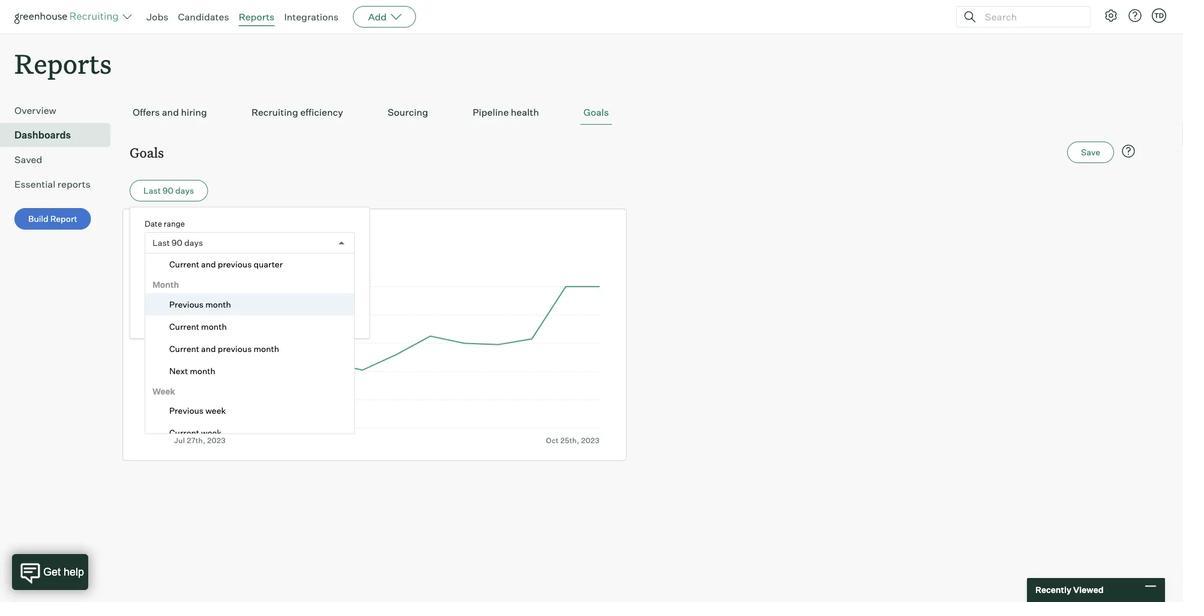 Task type: describe. For each thing, give the bounding box(es) containing it.
build report
[[28, 214, 77, 224]]

last 90 days button
[[130, 180, 208, 202]]

previous for month
[[218, 344, 252, 354]]

07/27/2023
[[152, 298, 199, 309]]

sourcing button
[[385, 100, 431, 125]]

time in
[[133, 220, 182, 237]]

efficiency
[[300, 106, 343, 118]]

pipeline health button
[[470, 100, 542, 125]]

candidates
[[178, 11, 229, 23]]

jobs link
[[146, 11, 168, 23]]

current for current month
[[169, 322, 199, 332]]

available
[[215, 257, 250, 268]]

date
[[145, 219, 162, 229]]

1 vertical spatial last
[[152, 238, 170, 248]]

build
[[28, 214, 48, 224]]

tab list containing offers and hiring
[[130, 100, 1138, 125]]

configure image
[[1104, 8, 1118, 23]]

build report button
[[14, 208, 91, 230]]

overview
[[14, 105, 56, 117]]

save
[[1081, 147, 1100, 158]]

1 vertical spatial days
[[184, 238, 203, 248]]

stage
[[182, 220, 216, 237]]

essential reports link
[[14, 177, 106, 192]]

week for previous week
[[205, 406, 226, 416]]

last 90 days inside button
[[143, 186, 194, 196]]

td button
[[1152, 8, 1166, 23]]

saved link
[[14, 153, 106, 167]]

current and previous month
[[169, 344, 279, 354]]

next
[[169, 366, 188, 376]]

offers and hiring button
[[130, 100, 210, 125]]

health
[[511, 106, 539, 118]]

next month
[[169, 366, 215, 376]]

is
[[188, 257, 195, 268]]

xychart image
[[149, 283, 600, 445]]

saved
[[14, 154, 42, 166]]

current and previous quarter
[[169, 259, 283, 270]]

recruiting
[[251, 106, 298, 118]]

goals button
[[580, 100, 612, 125]]

current month
[[169, 322, 227, 332]]

last
[[279, 257, 293, 268]]

range
[[164, 219, 185, 229]]

start date
[[145, 280, 181, 289]]

current for current and previous month
[[169, 344, 199, 354]]

only
[[197, 257, 213, 268]]

1 vertical spatial 90
[[172, 238, 183, 248]]

quarter
[[254, 259, 283, 270]]

2 vertical spatial days
[[312, 257, 331, 268]]

pipeline
[[473, 106, 509, 118]]

td
[[1154, 11, 1164, 20]]

recruiting efficiency
[[251, 106, 343, 118]]

recently viewed
[[1035, 585, 1104, 596]]

faq image
[[1121, 144, 1136, 159]]

week
[[152, 386, 175, 397]]

month for next month
[[190, 366, 215, 376]]

the
[[264, 257, 277, 268]]

stage link
[[182, 219, 216, 238]]

reports link
[[239, 11, 275, 23]]

Search text field
[[982, 8, 1079, 26]]



Task type: vqa. For each thing, say whether or not it's contained in the screenshot.
prospect related to pool
no



Task type: locate. For each thing, give the bounding box(es) containing it.
previous
[[218, 259, 252, 270], [218, 344, 252, 354]]

current up date
[[169, 259, 199, 270]]

previous for month
[[169, 299, 204, 310]]

dashboards link
[[14, 128, 106, 142]]

goals data is only available for the last 365 days
[[145, 257, 331, 268]]

1 horizontal spatial reports
[[239, 11, 275, 23]]

current down previous week
[[169, 428, 199, 439]]

days
[[175, 186, 194, 196], [184, 238, 203, 248], [312, 257, 331, 268]]

recruiting efficiency button
[[248, 100, 346, 125]]

days up range
[[175, 186, 194, 196]]

1 vertical spatial last 90 days
[[152, 238, 203, 248]]

offers
[[133, 106, 160, 118]]

3 current from the top
[[169, 344, 199, 354]]

and down current month
[[201, 344, 216, 354]]

and inside button
[[162, 106, 179, 118]]

reports right candidates
[[239, 11, 275, 23]]

current down 07/27/2023
[[169, 322, 199, 332]]

0 horizontal spatial reports
[[14, 46, 112, 81]]

date
[[165, 280, 181, 289]]

reports down greenhouse recruiting image
[[14, 46, 112, 81]]

overview link
[[14, 103, 106, 118]]

current up next
[[169, 344, 199, 354]]

90 inside last 90 days button
[[163, 186, 174, 196]]

0 vertical spatial 90
[[163, 186, 174, 196]]

90
[[163, 186, 174, 196], [172, 238, 183, 248]]

week for current week
[[201, 428, 222, 439]]

week down previous week
[[201, 428, 222, 439]]

2 current from the top
[[169, 322, 199, 332]]

integrations
[[284, 11, 339, 23]]

0 vertical spatial previous
[[218, 259, 252, 270]]

previous up "current week"
[[169, 406, 204, 416]]

365
[[295, 257, 310, 268]]

last up the date
[[143, 186, 161, 196]]

week up "current week"
[[205, 406, 226, 416]]

1 vertical spatial reports
[[14, 46, 112, 81]]

2 vertical spatial goals
[[145, 257, 167, 268]]

previous right only
[[218, 259, 252, 270]]

month for previous month
[[205, 299, 231, 310]]

td button
[[1150, 6, 1169, 25]]

current for current week
[[169, 428, 199, 439]]

last 90 days
[[143, 186, 194, 196], [152, 238, 203, 248]]

current
[[169, 259, 199, 270], [169, 322, 199, 332], [169, 344, 199, 354], [169, 428, 199, 439]]

0 vertical spatial last
[[143, 186, 161, 196]]

last inside button
[[143, 186, 161, 196]]

in link
[[168, 219, 182, 238]]

last 90 days up date range
[[143, 186, 194, 196]]

previous for week
[[169, 406, 204, 416]]

last
[[143, 186, 161, 196], [152, 238, 170, 248]]

2 vertical spatial and
[[201, 344, 216, 354]]

pipeline health
[[473, 106, 539, 118]]

1 previous from the top
[[169, 299, 204, 310]]

last down time in
[[152, 238, 170, 248]]

in
[[168, 220, 179, 237]]

days inside last 90 days button
[[175, 186, 194, 196]]

week
[[205, 406, 226, 416], [201, 428, 222, 439]]

start
[[145, 280, 163, 289]]

for
[[252, 257, 262, 268]]

last 90 days down "in" link
[[152, 238, 203, 248]]

time
[[133, 220, 165, 237]]

month
[[205, 299, 231, 310], [201, 322, 227, 332], [254, 344, 279, 354], [190, 366, 215, 376]]

1 vertical spatial and
[[201, 259, 216, 270]]

greenhouse recruiting image
[[14, 10, 122, 24]]

save button
[[1067, 142, 1114, 163]]

previous week
[[169, 406, 226, 416]]

tab list
[[130, 100, 1138, 125]]

0 vertical spatial previous
[[169, 299, 204, 310]]

add
[[368, 11, 387, 23]]

days right the 365
[[312, 257, 331, 268]]

and right the 'is'
[[201, 259, 216, 270]]

2 previous from the top
[[218, 344, 252, 354]]

and for current and previous quarter
[[201, 259, 216, 270]]

and for current and previous month
[[201, 344, 216, 354]]

1 current from the top
[[169, 259, 199, 270]]

offers and hiring
[[133, 106, 207, 118]]

month for current month
[[201, 322, 227, 332]]

90 down "in" link
[[172, 238, 183, 248]]

90 up date range
[[163, 186, 174, 196]]

data
[[169, 257, 186, 268]]

and for offers and hiring
[[162, 106, 179, 118]]

and left hiring at the left top
[[162, 106, 179, 118]]

1 previous from the top
[[218, 259, 252, 270]]

1 vertical spatial previous
[[169, 406, 204, 416]]

0 vertical spatial days
[[175, 186, 194, 196]]

2 previous from the top
[[169, 406, 204, 416]]

essential
[[14, 178, 55, 190]]

previous down date
[[169, 299, 204, 310]]

4 current from the top
[[169, 428, 199, 439]]

previous down current month
[[218, 344, 252, 354]]

add button
[[353, 6, 416, 28]]

recently
[[1035, 585, 1071, 596]]

0 vertical spatial and
[[162, 106, 179, 118]]

0 vertical spatial goals
[[583, 106, 609, 118]]

1 vertical spatial week
[[201, 428, 222, 439]]

time link
[[133, 219, 168, 238]]

month
[[152, 280, 179, 290]]

previous for quarter
[[218, 259, 252, 270]]

integrations link
[[284, 11, 339, 23]]

0 vertical spatial last 90 days
[[143, 186, 194, 196]]

goals inside 'button'
[[583, 106, 609, 118]]

current for current and previous quarter
[[169, 259, 199, 270]]

previous month
[[169, 299, 231, 310]]

viewed
[[1073, 585, 1104, 596]]

previous
[[169, 299, 204, 310], [169, 406, 204, 416]]

date range
[[145, 219, 185, 229]]

reports
[[58, 178, 90, 190]]

sourcing
[[388, 106, 428, 118]]

and
[[162, 106, 179, 118], [201, 259, 216, 270], [201, 344, 216, 354]]

report
[[50, 214, 77, 224]]

goals
[[583, 106, 609, 118], [130, 144, 164, 161], [145, 257, 167, 268]]

0 vertical spatial reports
[[239, 11, 275, 23]]

days down stage link
[[184, 238, 203, 248]]

candidates link
[[178, 11, 229, 23]]

1 vertical spatial previous
[[218, 344, 252, 354]]

current week
[[169, 428, 222, 439]]

47%
[[149, 246, 179, 264]]

essential reports
[[14, 178, 90, 190]]

0 vertical spatial week
[[205, 406, 226, 416]]

hiring
[[181, 106, 207, 118]]

1 vertical spatial goals
[[130, 144, 164, 161]]

reports
[[239, 11, 275, 23], [14, 46, 112, 81]]

jobs
[[146, 11, 168, 23]]

dashboards
[[14, 129, 71, 141]]



